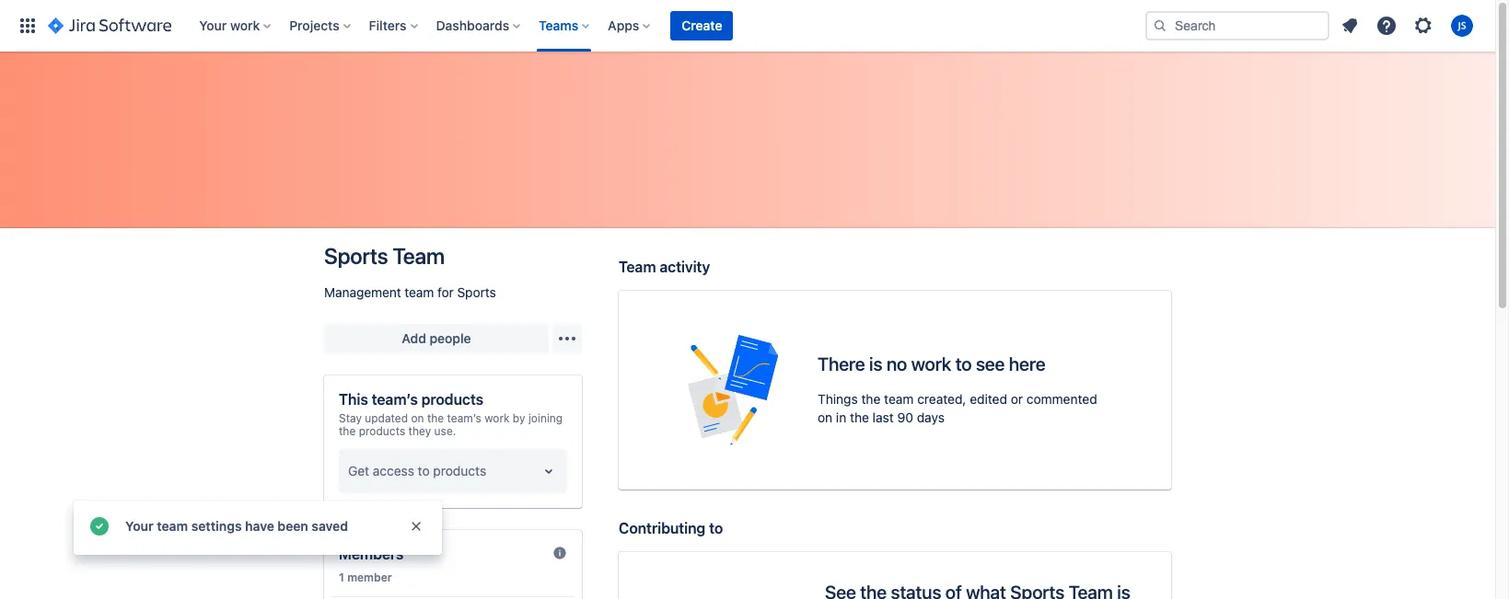 Task type: locate. For each thing, give the bounding box(es) containing it.
sports up management
[[324, 243, 388, 269]]

activity
[[660, 259, 710, 275]]

0 vertical spatial sports
[[324, 243, 388, 269]]

people
[[430, 331, 471, 346]]

on left use.
[[411, 412, 424, 425]]

team left for
[[405, 285, 434, 300]]

saved
[[312, 518, 348, 534]]

on left in
[[818, 410, 833, 425]]

your inside "popup button"
[[199, 17, 227, 33]]

0 vertical spatial your
[[199, 17, 227, 33]]

settings
[[191, 518, 242, 534]]

1 vertical spatial to
[[418, 463, 430, 479]]

add people button
[[324, 324, 549, 354]]

0 horizontal spatial on
[[411, 412, 424, 425]]

0 horizontal spatial your
[[125, 518, 153, 534]]

banner
[[0, 0, 1496, 52]]

0 horizontal spatial work
[[230, 17, 260, 33]]

your
[[199, 17, 227, 33], [125, 518, 153, 534]]

contributing
[[619, 520, 706, 537]]

1 horizontal spatial sports
[[457, 285, 496, 300]]

for
[[437, 285, 454, 300]]

0 vertical spatial team
[[405, 285, 434, 300]]

1 vertical spatial sports
[[457, 285, 496, 300]]

1
[[339, 571, 344, 585]]

2 vertical spatial team
[[157, 518, 188, 534]]

2 horizontal spatial team
[[884, 391, 914, 407]]

1 vertical spatial team
[[884, 391, 914, 407]]

this
[[339, 391, 368, 408]]

filters button
[[363, 11, 425, 41]]

team up 90
[[884, 391, 914, 407]]

work left by
[[485, 412, 510, 425]]

2 horizontal spatial to
[[956, 354, 972, 375]]

your work
[[199, 17, 260, 33]]

is
[[869, 354, 883, 375]]

1 horizontal spatial on
[[818, 410, 833, 425]]

0 vertical spatial work
[[230, 17, 260, 33]]

0 vertical spatial to
[[956, 354, 972, 375]]

work left projects on the top
[[230, 17, 260, 33]]

products up use.
[[421, 391, 484, 408]]

team's right the they
[[447, 412, 482, 425]]

sports
[[324, 243, 388, 269], [457, 285, 496, 300]]

products left the they
[[359, 425, 405, 438]]

get
[[348, 463, 369, 479]]

1 vertical spatial your
[[125, 518, 153, 534]]

0 horizontal spatial team's
[[372, 391, 418, 408]]

have
[[245, 518, 274, 534]]

to right access
[[418, 463, 430, 479]]

use.
[[434, 425, 456, 438]]

the
[[861, 391, 881, 407], [850, 410, 869, 425], [427, 412, 444, 425], [339, 425, 356, 438]]

get access to products
[[348, 463, 486, 479]]

0 horizontal spatial sports
[[324, 243, 388, 269]]

in
[[836, 410, 847, 425]]

team left the settings
[[157, 518, 188, 534]]

sports team
[[324, 243, 445, 269]]

1 horizontal spatial team's
[[447, 412, 482, 425]]

2 vertical spatial work
[[485, 412, 510, 425]]

0 horizontal spatial team
[[157, 518, 188, 534]]

the down this
[[339, 425, 356, 438]]

team's up updated
[[372, 391, 418, 408]]

team's
[[372, 391, 418, 408], [447, 412, 482, 425]]

0 horizontal spatial to
[[418, 463, 430, 479]]

1 horizontal spatial work
[[485, 412, 510, 425]]

see
[[976, 354, 1005, 375]]

projects
[[289, 17, 339, 33]]

notifications image
[[1339, 15, 1361, 37]]

open image
[[538, 460, 560, 483]]

work
[[230, 17, 260, 33], [911, 354, 951, 375], [485, 412, 510, 425]]

products
[[421, 391, 484, 408], [359, 425, 405, 438], [433, 463, 486, 479]]

team for management team for sports
[[405, 285, 434, 300]]

work inside this team's products stay updated on the team's work by joining the products they use.
[[485, 412, 510, 425]]

to left see
[[956, 354, 972, 375]]

work right no
[[911, 354, 951, 375]]

to
[[956, 354, 972, 375], [418, 463, 430, 479], [709, 520, 723, 537]]

2 vertical spatial products
[[433, 463, 486, 479]]

appswitcher icon image
[[17, 15, 39, 37]]

sports right for
[[457, 285, 496, 300]]

create button
[[671, 11, 733, 41]]

products down use.
[[433, 463, 486, 479]]

things
[[818, 391, 858, 407]]

commented
[[1027, 391, 1097, 407]]

work inside "popup button"
[[230, 17, 260, 33]]

things the team created, edited or commented on in the last 90 days
[[818, 391, 1097, 425]]

on inside things the team created, edited or commented on in the last 90 days
[[818, 410, 833, 425]]

team
[[393, 243, 445, 269], [619, 259, 656, 275]]

the right in
[[850, 410, 869, 425]]

1 vertical spatial work
[[911, 354, 951, 375]]

team left activity
[[619, 259, 656, 275]]

1 horizontal spatial your
[[199, 17, 227, 33]]

2 vertical spatial to
[[709, 520, 723, 537]]

search image
[[1153, 18, 1168, 33]]

1 vertical spatial team's
[[447, 412, 482, 425]]

1 horizontal spatial team
[[405, 285, 434, 300]]

management
[[324, 285, 401, 300]]

on inside this team's products stay updated on the team's work by joining the products they use.
[[411, 412, 424, 425]]

team
[[405, 285, 434, 300], [884, 391, 914, 407], [157, 518, 188, 534]]

to right contributing
[[709, 520, 723, 537]]

success image
[[88, 516, 111, 538]]

on
[[818, 410, 833, 425], [411, 412, 424, 425]]

team up management team for sports
[[393, 243, 445, 269]]

dashboards button
[[431, 11, 528, 41]]

edited
[[970, 391, 1007, 407]]

jira software image
[[48, 15, 172, 37], [48, 15, 172, 37]]



Task type: describe. For each thing, give the bounding box(es) containing it.
the right updated
[[427, 412, 444, 425]]

0 horizontal spatial team
[[393, 243, 445, 269]]

your for your team settings have been saved
[[125, 518, 153, 534]]

joining
[[528, 412, 563, 425]]

90
[[897, 410, 913, 425]]

teams
[[539, 17, 578, 33]]

0 vertical spatial products
[[421, 391, 484, 408]]

dismiss image
[[409, 519, 424, 534]]

create
[[682, 17, 722, 33]]

they
[[408, 425, 431, 438]]

the up last
[[861, 391, 881, 407]]

1 vertical spatial products
[[359, 425, 405, 438]]

your for your work
[[199, 17, 227, 33]]

apps
[[608, 17, 639, 33]]

primary element
[[11, 0, 1146, 52]]

management team for sports
[[324, 285, 496, 300]]

team activity
[[619, 259, 710, 275]]

access
[[373, 463, 414, 479]]

your team settings have been saved
[[125, 518, 348, 534]]

banner containing your work
[[0, 0, 1496, 52]]

actions image
[[556, 328, 578, 350]]

add people
[[402, 331, 471, 346]]

help image
[[1376, 15, 1398, 37]]

no
[[887, 354, 907, 375]]

last
[[873, 410, 894, 425]]

filters
[[369, 17, 407, 33]]

been
[[278, 518, 308, 534]]

add
[[402, 331, 426, 346]]

settings image
[[1413, 15, 1435, 37]]

your profile and settings image
[[1451, 15, 1473, 37]]

dashboards
[[436, 17, 509, 33]]

teams button
[[533, 11, 597, 41]]

here
[[1009, 354, 1046, 375]]

or
[[1011, 391, 1023, 407]]

members
[[339, 546, 404, 563]]

1 member
[[339, 571, 392, 585]]

there
[[818, 354, 865, 375]]

there is no work to see here
[[818, 354, 1046, 375]]

apps button
[[602, 11, 658, 41]]

your work button
[[194, 11, 278, 41]]

Search field
[[1146, 11, 1330, 41]]

projects button
[[284, 11, 358, 41]]

2 horizontal spatial work
[[911, 354, 951, 375]]

by
[[513, 412, 525, 425]]

1 horizontal spatial to
[[709, 520, 723, 537]]

created,
[[917, 391, 966, 407]]

stay
[[339, 412, 362, 425]]

this team's products stay updated on the team's work by joining the products they use.
[[339, 391, 563, 438]]

0 vertical spatial team's
[[372, 391, 418, 408]]

team for your team settings have been saved
[[157, 518, 188, 534]]

days
[[917, 410, 945, 425]]

member
[[347, 571, 392, 585]]

updated
[[365, 412, 408, 425]]

1 horizontal spatial team
[[619, 259, 656, 275]]

contributing to
[[619, 520, 723, 537]]

team inside things the team created, edited or commented on in the last 90 days
[[884, 391, 914, 407]]



Task type: vqa. For each thing, say whether or not it's contained in the screenshot.
issue within the the Drag a field type to one of the sections on the left to create a custom field for this issue type.
no



